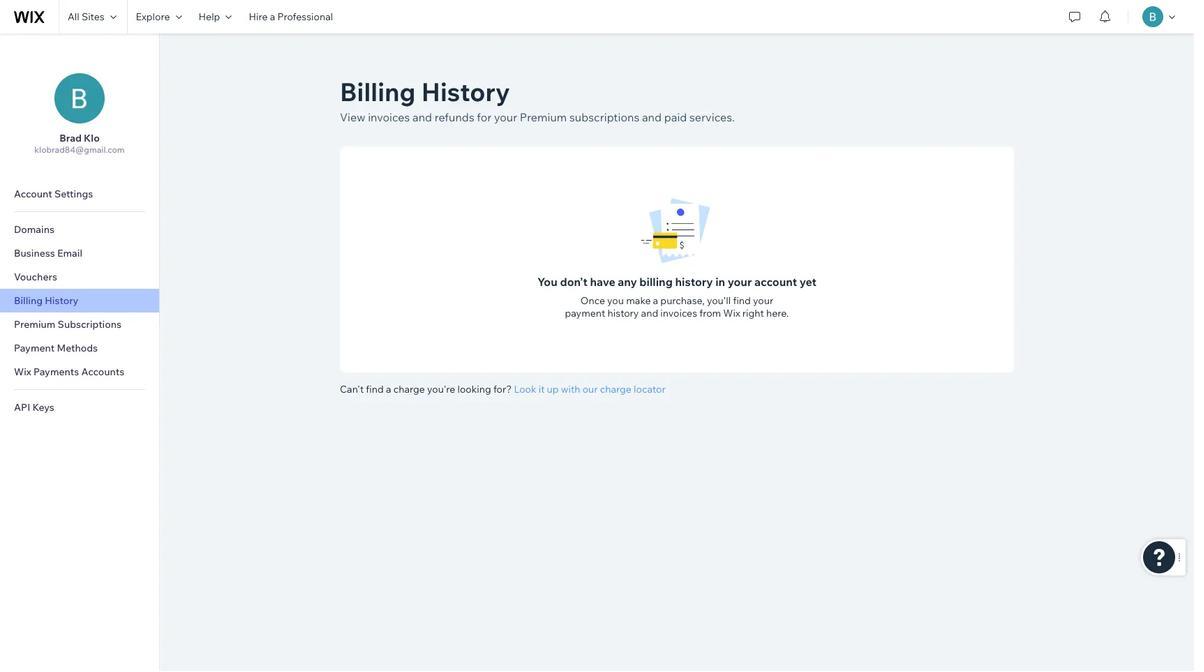 Task type: vqa. For each thing, say whether or not it's contained in the screenshot.
Discover icon
no



Task type: locate. For each thing, give the bounding box(es) containing it.
1 vertical spatial your
[[728, 275, 752, 289]]

1 horizontal spatial premium
[[520, 110, 567, 124]]

and left paid
[[642, 110, 662, 124]]

0 horizontal spatial history
[[45, 295, 78, 307]]

payments
[[34, 366, 79, 378]]

0 horizontal spatial a
[[270, 10, 275, 23]]

0 vertical spatial invoices
[[368, 110, 410, 124]]

charge left you're
[[394, 383, 425, 396]]

hire
[[249, 10, 268, 23]]

a
[[270, 10, 275, 23], [653, 295, 658, 307], [386, 383, 391, 396]]

2 horizontal spatial a
[[653, 295, 658, 307]]

history inside billing history view invoices and refunds for your premium subscriptions and paid services.
[[421, 76, 510, 108]]

your for history
[[494, 110, 518, 124]]

billing for billing history view invoices and refunds for your premium subscriptions and paid services.
[[340, 76, 416, 108]]

subscriptions
[[570, 110, 640, 124]]

no invoices image
[[340, 193, 1014, 267]]

history down any
[[608, 307, 639, 320]]

right
[[743, 307, 764, 320]]

and inside you don't have any billing history in your account yet once you make a purchase, you'll find your payment history and invoices from wix right here.
[[641, 307, 658, 320]]

1 horizontal spatial history
[[421, 76, 510, 108]]

premium up payment
[[14, 318, 55, 331]]

history
[[421, 76, 510, 108], [45, 295, 78, 307]]

refunds
[[435, 110, 475, 124]]

0 horizontal spatial your
[[494, 110, 518, 124]]

0 horizontal spatial invoices
[[368, 110, 410, 124]]

1 horizontal spatial history
[[675, 275, 713, 289]]

domains link
[[0, 218, 159, 242]]

0 vertical spatial a
[[270, 10, 275, 23]]

0 vertical spatial history
[[421, 76, 510, 108]]

a right make
[[653, 295, 658, 307]]

your
[[494, 110, 518, 124], [728, 275, 752, 289], [753, 295, 774, 307]]

help button
[[190, 0, 240, 34]]

wix right from
[[724, 307, 740, 320]]

locator
[[634, 383, 666, 396]]

wix inside 'link'
[[14, 366, 31, 378]]

payment methods
[[14, 342, 98, 355]]

invoices left from
[[661, 307, 697, 320]]

charge
[[394, 383, 425, 396], [600, 383, 632, 396]]

payment
[[565, 307, 606, 320]]

billing up view
[[340, 76, 416, 108]]

premium inside billing history view invoices and refunds for your premium subscriptions and paid services.
[[520, 110, 567, 124]]

billing
[[640, 275, 673, 289]]

0 vertical spatial premium
[[520, 110, 567, 124]]

billing history view invoices and refunds for your premium subscriptions and paid services.
[[340, 76, 735, 124]]

1 vertical spatial wix
[[14, 366, 31, 378]]

0 horizontal spatial history
[[608, 307, 639, 320]]

2 vertical spatial your
[[753, 295, 774, 307]]

0 horizontal spatial premium
[[14, 318, 55, 331]]

history
[[675, 275, 713, 289], [608, 307, 639, 320]]

make
[[626, 295, 651, 307]]

accounts
[[81, 366, 124, 378]]

1 horizontal spatial wix
[[724, 307, 740, 320]]

charge right "our"
[[600, 383, 632, 396]]

billing inside billing history view invoices and refunds for your premium subscriptions and paid services.
[[340, 76, 416, 108]]

billing inside "sidebar" element
[[14, 295, 43, 307]]

it
[[539, 383, 545, 396]]

from
[[700, 307, 721, 320]]

billing history link
[[0, 289, 159, 313]]

1 horizontal spatial a
[[386, 383, 391, 396]]

for
[[477, 110, 492, 124]]

find
[[733, 295, 751, 307], [366, 383, 384, 396]]

history up refunds
[[421, 76, 510, 108]]

history inside "sidebar" element
[[45, 295, 78, 307]]

and
[[413, 110, 432, 124], [642, 110, 662, 124], [641, 307, 658, 320]]

1 vertical spatial invoices
[[661, 307, 697, 320]]

invoices inside billing history view invoices and refunds for your premium subscriptions and paid services.
[[368, 110, 410, 124]]

history up 'purchase,'
[[675, 275, 713, 289]]

sidebar element
[[0, 34, 160, 672]]

billing
[[340, 76, 416, 108], [14, 295, 43, 307]]

premium subscriptions
[[14, 318, 122, 331]]

1 vertical spatial find
[[366, 383, 384, 396]]

find right can't
[[366, 383, 384, 396]]

yet
[[800, 275, 817, 289]]

1 vertical spatial billing
[[14, 295, 43, 307]]

premium inside "sidebar" element
[[14, 318, 55, 331]]

a right can't
[[386, 383, 391, 396]]

you
[[538, 275, 558, 289]]

account settings link
[[0, 182, 159, 206]]

0 vertical spatial history
[[675, 275, 713, 289]]

premium
[[520, 110, 567, 124], [14, 318, 55, 331]]

your right in
[[728, 275, 752, 289]]

business
[[14, 247, 55, 260]]

0 vertical spatial your
[[494, 110, 518, 124]]

history for billing history view invoices and refunds for your premium subscriptions and paid services.
[[421, 76, 510, 108]]

billing down vouchers
[[14, 295, 43, 307]]

wix payments accounts
[[14, 366, 124, 378]]

1 charge from the left
[[394, 383, 425, 396]]

your right for
[[494, 110, 518, 124]]

with
[[561, 383, 581, 396]]

0 vertical spatial wix
[[724, 307, 740, 320]]

vouchers
[[14, 271, 57, 283]]

2 vertical spatial a
[[386, 383, 391, 396]]

0 horizontal spatial charge
[[394, 383, 425, 396]]

all
[[68, 10, 79, 23]]

you
[[607, 295, 624, 307]]

your down the account
[[753, 295, 774, 307]]

find right you'll on the top right of the page
[[733, 295, 751, 307]]

0 vertical spatial find
[[733, 295, 751, 307]]

invoices
[[368, 110, 410, 124], [661, 307, 697, 320]]

1 vertical spatial premium
[[14, 318, 55, 331]]

can't find a charge you're looking for? look it up with our charge locator
[[340, 383, 666, 396]]

1 horizontal spatial charge
[[600, 383, 632, 396]]

any
[[618, 275, 637, 289]]

2 charge from the left
[[600, 383, 632, 396]]

1 horizontal spatial invoices
[[661, 307, 697, 320]]

billing history
[[14, 295, 78, 307]]

1 horizontal spatial find
[[733, 295, 751, 307]]

wix down payment
[[14, 366, 31, 378]]

wix payments accounts link
[[0, 360, 159, 384]]

and down billing
[[641, 307, 658, 320]]

your for don't
[[728, 275, 752, 289]]

1 vertical spatial a
[[653, 295, 658, 307]]

don't
[[560, 275, 588, 289]]

help
[[199, 10, 220, 23]]

1 vertical spatial history
[[45, 295, 78, 307]]

for?
[[494, 383, 512, 396]]

klo
[[84, 132, 100, 145]]

and left refunds
[[413, 110, 432, 124]]

our
[[583, 383, 598, 396]]

history up premium subscriptions
[[45, 295, 78, 307]]

in
[[716, 275, 725, 289]]

invoices right view
[[368, 110, 410, 124]]

view
[[340, 110, 366, 124]]

your inside billing history view invoices and refunds for your premium subscriptions and paid services.
[[494, 110, 518, 124]]

0 horizontal spatial wix
[[14, 366, 31, 378]]

a right hire
[[270, 10, 275, 23]]

wix
[[724, 307, 740, 320], [14, 366, 31, 378]]

invoices inside you don't have any billing history in your account yet once you make a purchase, you'll find your payment history and invoices from wix right here.
[[661, 307, 697, 320]]

purchase,
[[661, 295, 705, 307]]

0 horizontal spatial billing
[[14, 295, 43, 307]]

vouchers link
[[0, 265, 159, 289]]

methods
[[57, 342, 98, 355]]

0 vertical spatial billing
[[340, 76, 416, 108]]

business email
[[14, 247, 82, 260]]

1 horizontal spatial billing
[[340, 76, 416, 108]]

1 horizontal spatial your
[[728, 275, 752, 289]]

premium right for
[[520, 110, 567, 124]]



Task type: describe. For each thing, give the bounding box(es) containing it.
explore
[[136, 10, 170, 23]]

here.
[[767, 307, 789, 320]]

you don't have any billing history in your account yet once you make a purchase, you'll find your payment history and invoices from wix right here.
[[538, 275, 817, 320]]

api keys
[[14, 401, 54, 414]]

account settings
[[14, 188, 93, 200]]

premium subscriptions link
[[0, 313, 159, 336]]

klobrad84@gmail.com
[[34, 145, 125, 155]]

paid
[[664, 110, 687, 124]]

payment
[[14, 342, 55, 355]]

find inside you don't have any billing history in your account yet once you make a purchase, you'll find your payment history and invoices from wix right here.
[[733, 295, 751, 307]]

services.
[[690, 110, 735, 124]]

looking
[[458, 383, 491, 396]]

wix inside you don't have any billing history in your account yet once you make a purchase, you'll find your payment history and invoices from wix right here.
[[724, 307, 740, 320]]

account
[[755, 275, 797, 289]]

look it up with our charge locator button
[[514, 383, 666, 396]]

sites
[[82, 10, 104, 23]]

up
[[547, 383, 559, 396]]

brad klo klobrad84@gmail.com
[[34, 132, 125, 155]]

domains
[[14, 223, 54, 236]]

history for billing history
[[45, 295, 78, 307]]

professional
[[277, 10, 333, 23]]

look
[[514, 383, 537, 396]]

once
[[581, 295, 605, 307]]

have
[[590, 275, 616, 289]]

you're
[[427, 383, 455, 396]]

billing for billing history
[[14, 295, 43, 307]]

0 horizontal spatial find
[[366, 383, 384, 396]]

hire a professional link
[[240, 0, 342, 34]]

api
[[14, 401, 30, 414]]

a inside you don't have any billing history in your account yet once you make a purchase, you'll find your payment history and invoices from wix right here.
[[653, 295, 658, 307]]

subscriptions
[[58, 318, 122, 331]]

api keys link
[[0, 396, 159, 420]]

email
[[57, 247, 82, 260]]

all sites
[[68, 10, 104, 23]]

you'll
[[707, 295, 731, 307]]

hire a professional
[[249, 10, 333, 23]]

2 horizontal spatial your
[[753, 295, 774, 307]]

payment methods link
[[0, 336, 159, 360]]

keys
[[32, 401, 54, 414]]

business email link
[[0, 242, 159, 265]]

can't
[[340, 383, 364, 396]]

settings
[[54, 188, 93, 200]]

1 vertical spatial history
[[608, 307, 639, 320]]

account
[[14, 188, 52, 200]]

brad
[[59, 132, 82, 145]]



